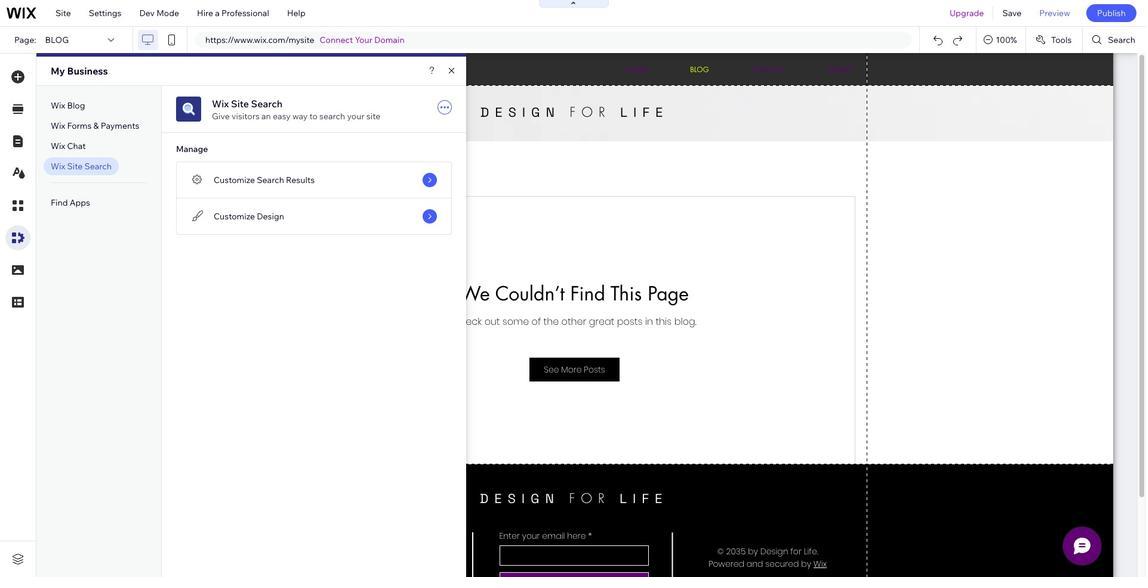 Task type: locate. For each thing, give the bounding box(es) containing it.
wix down wix chat
[[51, 161, 65, 172]]

save button
[[994, 0, 1031, 26]]

connect
[[320, 35, 353, 45]]

forms
[[67, 121, 92, 131]]

search button
[[1083, 27, 1146, 53]]

customize for customize search results
[[214, 175, 255, 186]]

wix inside wix site search give visitors an easy way to search your site
[[212, 98, 229, 110]]

site
[[56, 8, 71, 19], [231, 98, 249, 110], [67, 161, 83, 172]]

publish
[[1097, 8, 1126, 19]]

site
[[366, 111, 380, 122]]

dev
[[139, 8, 155, 19]]

help
[[287, 8, 306, 19]]

wix
[[212, 98, 229, 110], [51, 100, 65, 111], [51, 121, 65, 131], [51, 141, 65, 152], [51, 161, 65, 172]]

preview
[[1040, 8, 1070, 19]]

wix left the chat
[[51, 141, 65, 152]]

site up visitors
[[231, 98, 249, 110]]

search down the chat
[[84, 161, 112, 172]]

100% button
[[977, 27, 1026, 53]]

wix for wix site search give visitors an easy way to search your site
[[212, 98, 229, 110]]

tools
[[1051, 35, 1072, 45]]

0 vertical spatial site
[[56, 8, 71, 19]]

search left 'results'
[[257, 175, 284, 186]]

search down publish
[[1108, 35, 1136, 45]]

wix blog
[[51, 100, 85, 111]]

customize left design
[[214, 211, 255, 222]]

publish button
[[1087, 4, 1137, 22]]

manage
[[176, 144, 208, 155]]

wix up give
[[212, 98, 229, 110]]

apps
[[70, 198, 90, 208]]

search
[[1108, 35, 1136, 45], [251, 98, 283, 110], [84, 161, 112, 172], [257, 175, 284, 186]]

settings
[[89, 8, 121, 19]]

1 customize from the top
[[214, 175, 255, 186]]

visitors
[[232, 111, 260, 122]]

your
[[347, 111, 365, 122]]

2 vertical spatial site
[[67, 161, 83, 172]]

site inside wix site search give visitors an easy way to search your site
[[231, 98, 249, 110]]

customize
[[214, 175, 255, 186], [214, 211, 255, 222]]

1 vertical spatial site
[[231, 98, 249, 110]]

results
[[286, 175, 315, 186]]

1 vertical spatial customize
[[214, 211, 255, 222]]

wix left blog
[[51, 100, 65, 111]]

wix left the forms
[[51, 121, 65, 131]]

0 vertical spatial customize
[[214, 175, 255, 186]]

professional
[[222, 8, 269, 19]]

customize for customize design
[[214, 211, 255, 222]]

blog
[[45, 35, 69, 45]]

blog
[[67, 100, 85, 111]]

site up the blog on the left
[[56, 8, 71, 19]]

site down the chat
[[67, 161, 83, 172]]

search up an
[[251, 98, 283, 110]]

customize design
[[214, 211, 284, 222]]

hire
[[197, 8, 213, 19]]

2 customize from the top
[[214, 211, 255, 222]]

customize up customize design
[[214, 175, 255, 186]]

wix for wix blog
[[51, 100, 65, 111]]

search inside 'button'
[[1108, 35, 1136, 45]]

upgrade
[[950, 8, 984, 19]]

easy
[[273, 111, 291, 122]]



Task type: describe. For each thing, give the bounding box(es) containing it.
tools button
[[1026, 27, 1083, 53]]

wix chat
[[51, 141, 86, 152]]

https://www.wix.com/mysite
[[205, 35, 314, 45]]

wix site search
[[51, 161, 112, 172]]

design
[[257, 211, 284, 222]]

way
[[293, 111, 308, 122]]

dev mode
[[139, 8, 179, 19]]

wix for wix site search
[[51, 161, 65, 172]]

search inside wix site search give visitors an easy way to search your site
[[251, 98, 283, 110]]

customize search results
[[214, 175, 315, 186]]

hire a professional
[[197, 8, 269, 19]]

site for wix site search give visitors an easy way to search your site
[[231, 98, 249, 110]]

https://www.wix.com/mysite connect your domain
[[205, 35, 405, 45]]

my business
[[51, 65, 108, 77]]

wix site search give visitors an easy way to search your site
[[212, 98, 380, 122]]

preview button
[[1031, 0, 1079, 26]]

chat
[[67, 141, 86, 152]]

&
[[93, 121, 99, 131]]

domain
[[374, 35, 405, 45]]

wix forms & payments
[[51, 121, 139, 131]]

mode
[[156, 8, 179, 19]]

save
[[1003, 8, 1022, 19]]

your
[[355, 35, 372, 45]]

wix for wix forms & payments
[[51, 121, 65, 131]]

find
[[51, 198, 68, 208]]

find apps
[[51, 198, 90, 208]]

wix site search image
[[176, 97, 201, 122]]

my
[[51, 65, 65, 77]]

give
[[212, 111, 230, 122]]

site for wix site search
[[67, 161, 83, 172]]

an
[[261, 111, 271, 122]]

to
[[310, 111, 318, 122]]

100%
[[996, 35, 1017, 45]]

search
[[319, 111, 345, 122]]

payments
[[101, 121, 139, 131]]

a
[[215, 8, 220, 19]]

business
[[67, 65, 108, 77]]

wix for wix chat
[[51, 141, 65, 152]]



Task type: vqa. For each thing, say whether or not it's contained in the screenshot.
1st 0
no



